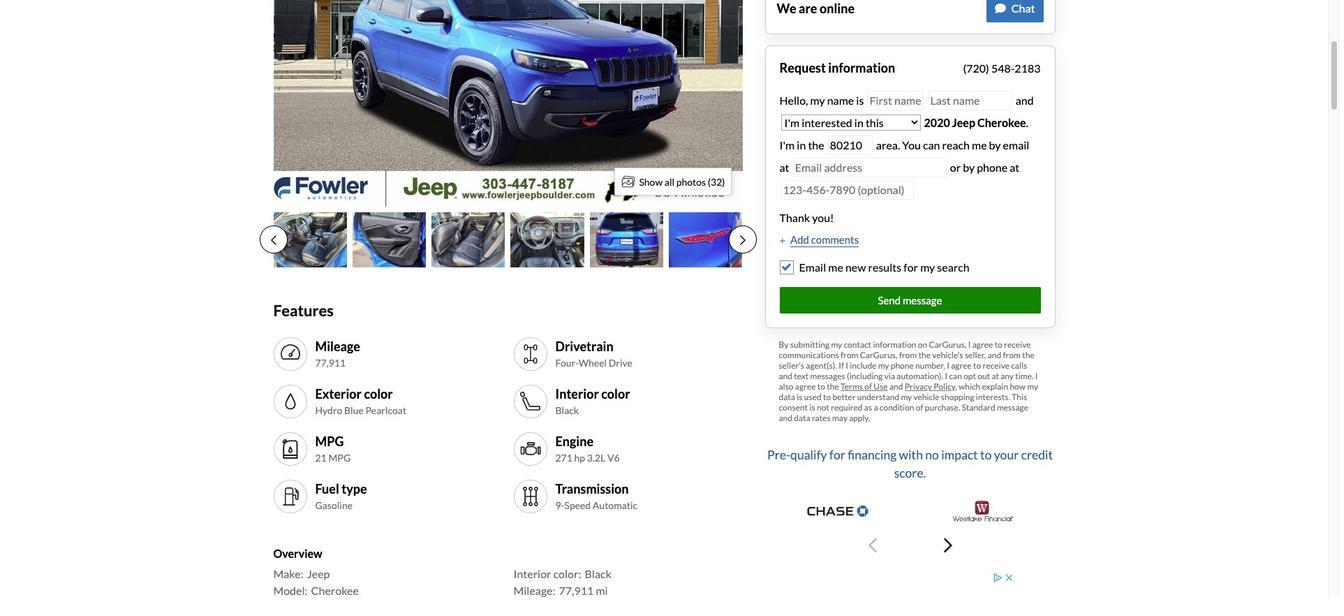 Task type: locate. For each thing, give the bounding box(es) containing it.
1 vertical spatial black
[[585, 567, 612, 580]]

exterior color hydro blue pearlcoat
[[315, 386, 407, 416]]

thank
[[780, 211, 810, 224]]

view vehicle photo 9 image
[[432, 212, 505, 267]]

my
[[810, 94, 825, 107], [920, 260, 935, 274], [831, 340, 842, 350], [878, 360, 889, 371], [1027, 381, 1038, 392], [901, 392, 912, 402]]

at down "i'm"
[[780, 161, 789, 174]]

is left not
[[810, 402, 815, 413]]

and
[[1014, 94, 1034, 107], [988, 350, 1001, 360], [779, 371, 793, 381], [890, 381, 903, 392], [779, 413, 793, 423]]

Phone (optional) telephone field
[[781, 180, 914, 200]]

engine
[[555, 434, 594, 449]]

message
[[903, 294, 942, 306], [997, 402, 1029, 413]]

0 vertical spatial phone
[[977, 161, 1008, 174]]

to right "used" in the right bottom of the page
[[823, 392, 831, 402]]

Zip code field
[[828, 135, 873, 155]]

0 vertical spatial of
[[865, 381, 872, 392]]

message right send
[[903, 294, 942, 306]]

view vehicle photo 12 image
[[669, 212, 743, 267]]

chat
[[1012, 1, 1035, 15]]

information up name
[[828, 60, 895, 76]]

color inside the "interior color black"
[[601, 386, 630, 402]]

how
[[1010, 381, 1026, 392]]

1 vertical spatial can
[[949, 371, 962, 381]]

me down 2020 jeep cherokee
[[972, 138, 987, 152]]

terms of use and privacy policy
[[841, 381, 955, 392]]

mileage
[[315, 339, 360, 354]]

view vehicle photo 10 image
[[511, 212, 584, 267]]

black inside the "interior color black"
[[555, 404, 579, 416]]

1 vertical spatial for
[[830, 448, 845, 462]]

for
[[904, 260, 918, 274], [830, 448, 845, 462]]

can right you
[[923, 138, 940, 152]]

send message button
[[780, 287, 1041, 314]]

of left 'use'
[[865, 381, 872, 392]]

0 horizontal spatial jeep
[[307, 567, 330, 580]]

cargurus, up via
[[860, 350, 898, 360]]

we
[[777, 0, 796, 16]]

advertisement region
[[805, 572, 1015, 597]]

by left email
[[989, 138, 1001, 152]]

chevron right image
[[944, 537, 952, 554]]

9-
[[555, 499, 565, 511]]

1 vertical spatial by
[[963, 161, 975, 174]]

condition
[[880, 402, 914, 413]]

can inside by submitting my contact information on cargurus, i agree to receive communications from cargurus, from the vehicle's seller, and from the seller's agent(s). if i include my phone number, i agree to receive calls and text messages (including via automation). i can opt out at any time. i also agree to the
[[949, 371, 962, 381]]

1 horizontal spatial color
[[601, 386, 630, 402]]

color up 'pearlcoat'
[[364, 386, 393, 402]]

receive up the calls
[[1004, 340, 1031, 350]]

can left "opt"
[[949, 371, 962, 381]]

i right time.
[[1035, 371, 1038, 381]]

and down the also
[[779, 413, 793, 423]]

mpg up "21"
[[315, 434, 344, 449]]

interior for interior color:
[[514, 567, 551, 580]]

to inside pre-qualify for financing with no impact to your credit score.
[[980, 448, 992, 462]]

0 vertical spatial information
[[828, 60, 895, 76]]

1 horizontal spatial for
[[904, 260, 918, 274]]

0 horizontal spatial me
[[828, 260, 843, 274]]

from up any
[[1003, 350, 1021, 360]]

privacy
[[905, 381, 932, 392]]

2 horizontal spatial from
[[1003, 350, 1021, 360]]

the up time.
[[1022, 350, 1035, 360]]

at
[[780, 161, 789, 174], [1010, 161, 1020, 174], [992, 371, 999, 381]]

me left new
[[828, 260, 843, 274]]

1 vertical spatial information
[[873, 340, 917, 350]]

1 vertical spatial me
[[828, 260, 843, 274]]

the right in
[[808, 138, 824, 152]]

phone inside by submitting my contact information on cargurus, i agree to receive communications from cargurus, from the vehicle's seller, and from the seller's agent(s). if i include my phone number, i agree to receive calls and text messages (including via automation). i can opt out at any time. i also agree to the
[[891, 360, 914, 371]]

to
[[995, 340, 1003, 350], [973, 360, 981, 371], [818, 381, 825, 392], [823, 392, 831, 402], [980, 448, 992, 462]]

1 horizontal spatial can
[[949, 371, 962, 381]]

color down the drive
[[601, 386, 630, 402]]

i'm
[[780, 138, 795, 152]]

my left vehicle on the bottom right
[[901, 392, 912, 402]]

in
[[797, 138, 806, 152]]

is left "used" in the right bottom of the page
[[797, 392, 803, 402]]

1 horizontal spatial phone
[[977, 161, 1008, 174]]

0 vertical spatial mpg
[[315, 434, 344, 449]]

for right the results
[[904, 260, 918, 274]]

1 color from the left
[[364, 386, 393, 402]]

information inside by submitting my contact information on cargurus, i agree to receive communications from cargurus, from the vehicle's seller, and from the seller's agent(s). if i include my phone number, i agree to receive calls and text messages (including via automation). i can opt out at any time. i also agree to the
[[873, 340, 917, 350]]

i
[[968, 340, 971, 350], [846, 360, 848, 371], [947, 360, 950, 371], [945, 371, 948, 381], [1035, 371, 1038, 381]]

mpg
[[315, 434, 344, 449], [329, 452, 351, 463]]

1 horizontal spatial jeep
[[952, 116, 975, 129]]

receive up the explain
[[983, 360, 1010, 371]]

area. you can reach me by email at
[[780, 138, 1030, 174]]

fuel
[[315, 481, 339, 497]]

jeep down last name "field"
[[952, 116, 975, 129]]

0 horizontal spatial for
[[830, 448, 845, 462]]

pre-
[[767, 448, 791, 462]]

cargurus, right on
[[929, 340, 967, 350]]

1 vertical spatial of
[[916, 402, 924, 413]]

cherokee
[[978, 116, 1026, 129]]

1 horizontal spatial interior
[[555, 386, 599, 402]]

0 vertical spatial by
[[989, 138, 1001, 152]]

tab list
[[259, 212, 757, 267]]

by submitting my contact information on cargurus, i agree to receive communications from cargurus, from the vehicle's seller, and from the seller's agent(s). if i include my phone number, i agree to receive calls and text messages (including via automation). i can opt out at any time. i also agree to the
[[779, 340, 1038, 392]]

1 vertical spatial phone
[[891, 360, 914, 371]]

0 vertical spatial interior
[[555, 386, 599, 402]]

by right or
[[963, 161, 975, 174]]

interior down four-
[[555, 386, 599, 402]]

1 horizontal spatial me
[[972, 138, 987, 152]]

0 vertical spatial agree
[[973, 340, 993, 350]]

to right seller,
[[995, 340, 1003, 350]]

we are online
[[777, 0, 855, 16]]

make:
[[273, 567, 304, 580]]

from
[[841, 350, 858, 360], [899, 350, 917, 360], [1003, 350, 1021, 360]]

interior for interior color
[[555, 386, 599, 402]]

seller,
[[965, 350, 986, 360]]

standard
[[962, 402, 996, 413]]

2 vertical spatial agree
[[795, 381, 816, 392]]

from up (including
[[841, 350, 858, 360]]

calls
[[1011, 360, 1027, 371]]

0 vertical spatial can
[[923, 138, 940, 152]]

view vehicle photo 11 image
[[590, 212, 663, 267]]

your
[[994, 448, 1019, 462]]

terms of use link
[[841, 381, 888, 392]]

1 horizontal spatial message
[[997, 402, 1029, 413]]

1 horizontal spatial from
[[899, 350, 917, 360]]

1 vertical spatial receive
[[983, 360, 1010, 371]]

0 horizontal spatial phone
[[891, 360, 914, 371]]

score.
[[894, 466, 926, 481]]

any
[[1001, 371, 1014, 381]]

drivetrain image
[[519, 343, 542, 365]]

jeep down overview
[[307, 567, 330, 580]]

to left your
[[980, 448, 992, 462]]

1 horizontal spatial agree
[[951, 360, 972, 371]]

use
[[874, 381, 888, 392]]

by
[[779, 340, 789, 350]]

the
[[808, 138, 824, 152], [919, 350, 931, 360], [1022, 350, 1035, 360], [827, 381, 839, 392]]

for right qualify
[[830, 448, 845, 462]]

speed
[[565, 499, 591, 511]]

data
[[779, 392, 795, 402], [794, 413, 810, 423]]

my right how
[[1027, 381, 1038, 392]]

1 vertical spatial interior
[[514, 567, 551, 580]]

pearlcoat
[[366, 404, 407, 416]]

features
[[273, 301, 334, 320]]

mpg right "21"
[[329, 452, 351, 463]]

data left rates
[[794, 413, 810, 423]]

1 horizontal spatial of
[[916, 402, 924, 413]]

0 vertical spatial message
[[903, 294, 942, 306]]

data down text
[[779, 392, 795, 402]]

0 horizontal spatial can
[[923, 138, 940, 152]]

1 from from the left
[[841, 350, 858, 360]]

interior left color:
[[514, 567, 551, 580]]

if
[[839, 360, 844, 371]]

1 horizontal spatial by
[[989, 138, 1001, 152]]

phone up terms of use and privacy policy
[[891, 360, 914, 371]]

chevron left image
[[868, 537, 877, 554]]

from left on
[[899, 350, 917, 360]]

black up engine
[[555, 404, 579, 416]]

agree right the also
[[795, 381, 816, 392]]

interior color: black
[[514, 567, 612, 580]]

black
[[555, 404, 579, 416], [585, 567, 612, 580]]

1 horizontal spatial black
[[585, 567, 612, 580]]

0 horizontal spatial interior
[[514, 567, 551, 580]]

mileage image
[[279, 343, 301, 365]]

0 horizontal spatial of
[[865, 381, 872, 392]]

exterior color image
[[279, 390, 301, 413]]

blue
[[344, 404, 364, 416]]

0 horizontal spatial message
[[903, 294, 942, 306]]

my left name
[[810, 94, 825, 107]]

and inside , which explain how my data is used to better understand my vehicle shopping interests. this consent is not required as a condition of purchase. standard message and data rates may apply.
[[779, 413, 793, 423]]

0 horizontal spatial from
[[841, 350, 858, 360]]

name
[[827, 94, 854, 107]]

0 vertical spatial me
[[972, 138, 987, 152]]

me
[[972, 138, 987, 152], [828, 260, 843, 274]]

0 vertical spatial black
[[555, 404, 579, 416]]

0 vertical spatial jeep
[[952, 116, 975, 129]]

color
[[364, 386, 393, 402], [601, 386, 630, 402]]

i right number,
[[947, 360, 950, 371]]

exterior
[[315, 386, 362, 402]]

show all photos (32) link
[[615, 168, 731, 196]]

at down email
[[1010, 161, 1020, 174]]

0 horizontal spatial black
[[555, 404, 579, 416]]

mpg 21 mpg
[[315, 434, 351, 463]]

hydro
[[315, 404, 342, 416]]

engine image
[[519, 438, 542, 460]]

Email address email field
[[793, 158, 947, 178]]

1 horizontal spatial at
[[992, 371, 999, 381]]

color inside exterior color hydro blue pearlcoat
[[364, 386, 393, 402]]

at right out
[[992, 371, 999, 381]]

of down privacy
[[916, 402, 924, 413]]

send
[[878, 294, 901, 306]]

phone down email
[[977, 161, 1008, 174]]

(including
[[847, 371, 883, 381]]

include
[[850, 360, 877, 371]]

2 color from the left
[[601, 386, 630, 402]]

view vehicle photo 7 image
[[273, 212, 347, 267]]

agree up out
[[973, 340, 993, 350]]

agree up the ,
[[951, 360, 972, 371]]

financing
[[848, 448, 897, 462]]

0 horizontal spatial color
[[364, 386, 393, 402]]

0 vertical spatial receive
[[1004, 340, 1031, 350]]

consent
[[779, 402, 808, 413]]

1 vertical spatial message
[[997, 402, 1029, 413]]

information left on
[[873, 340, 917, 350]]

271
[[555, 452, 573, 463]]

is right name
[[856, 94, 864, 107]]

0 horizontal spatial at
[[780, 161, 789, 174]]

1 vertical spatial jeep
[[307, 567, 330, 580]]

not
[[817, 402, 829, 413]]

1 vertical spatial mpg
[[329, 452, 351, 463]]

and up .
[[1014, 94, 1034, 107]]

automatic
[[593, 499, 638, 511]]

message down how
[[997, 402, 1029, 413]]

shopping
[[941, 392, 975, 402]]

information
[[828, 60, 895, 76], [873, 340, 917, 350]]

black right color:
[[585, 567, 612, 580]]

interior inside the "interior color black"
[[555, 386, 599, 402]]

mpg image
[[279, 438, 301, 460]]

1 horizontal spatial is
[[810, 402, 815, 413]]

0 horizontal spatial cargurus,
[[860, 350, 898, 360]]

my right include
[[878, 360, 889, 371]]

3.2l
[[587, 452, 606, 463]]

fuel type gasoline
[[315, 481, 367, 511]]



Task type: vqa. For each thing, say whether or not it's contained in the screenshot.
'Deals' inside the 5,539 great deals out of 67,428 listings starting at
no



Task type: describe. For each thing, give the bounding box(es) containing it.
2 horizontal spatial at
[[1010, 161, 1020, 174]]

on
[[918, 340, 927, 350]]

transmission image
[[519, 485, 542, 508]]

better
[[833, 392, 856, 402]]

2183
[[1015, 61, 1041, 75]]

i left the ,
[[945, 371, 948, 381]]

next page image
[[740, 235, 745, 246]]

message inside , which explain how my data is used to better understand my vehicle shopping interests. this consent is not required as a condition of purchase. standard message and data rates may apply.
[[997, 402, 1029, 413]]

jeep for 2020
[[952, 116, 975, 129]]

hello,
[[780, 94, 808, 107]]

drivetrain four-wheel drive
[[555, 339, 633, 368]]

.
[[1026, 116, 1029, 129]]

2 from from the left
[[899, 350, 917, 360]]

comment image
[[995, 3, 1006, 14]]

2 horizontal spatial is
[[856, 94, 864, 107]]

as
[[864, 402, 872, 413]]

Last name field
[[928, 91, 1012, 111]]

black for interior color:
[[585, 567, 612, 580]]

by inside area. you can reach me by email at
[[989, 138, 1001, 152]]

which
[[959, 381, 981, 392]]

via
[[885, 371, 895, 381]]

seller's
[[779, 360, 804, 371]]

color for exterior color
[[364, 386, 393, 402]]

drivetrain
[[555, 339, 614, 354]]

1 horizontal spatial cargurus,
[[929, 340, 967, 350]]

show
[[639, 176, 663, 187]]

are
[[799, 0, 817, 16]]

First name field
[[868, 91, 923, 111]]

my left contact
[[831, 340, 842, 350]]

, which explain how my data is used to better understand my vehicle shopping interests. this consent is not required as a condition of purchase. standard message and data rates may apply.
[[779, 381, 1038, 423]]

submitting
[[790, 340, 830, 350]]

thank you!
[[780, 211, 834, 224]]

for inside pre-qualify for financing with no impact to your credit score.
[[830, 448, 845, 462]]

you
[[902, 138, 921, 152]]

i right if
[[846, 360, 848, 371]]

comments
[[811, 233, 859, 246]]

opt
[[964, 371, 976, 381]]

view vehicle photo 8 image
[[353, 212, 426, 267]]

plus image
[[780, 238, 785, 245]]

type
[[342, 481, 367, 497]]

548-
[[992, 61, 1015, 75]]

transmission
[[555, 481, 629, 497]]

email
[[799, 260, 826, 274]]

me inside area. you can reach me by email at
[[972, 138, 987, 152]]

engine 271 hp 3.2l v6
[[555, 434, 620, 463]]

to down the "agent(s)."
[[818, 381, 825, 392]]

the up automation).
[[919, 350, 931, 360]]

impact
[[942, 448, 978, 462]]

color for interior color
[[601, 386, 630, 402]]

may
[[832, 413, 848, 423]]

email
[[1003, 138, 1030, 152]]

,
[[955, 381, 957, 392]]

explain
[[982, 381, 1008, 392]]

request
[[780, 60, 826, 76]]

0 vertical spatial for
[[904, 260, 918, 274]]

apply.
[[849, 413, 870, 423]]

search
[[937, 260, 970, 274]]

email me new results for my search
[[799, 260, 970, 274]]

or by phone at
[[950, 161, 1020, 174]]

used
[[804, 392, 822, 402]]

0 horizontal spatial agree
[[795, 381, 816, 392]]

my left search
[[920, 260, 935, 274]]

(32)
[[708, 176, 725, 187]]

and right seller,
[[988, 350, 1001, 360]]

and right 'use'
[[890, 381, 903, 392]]

messages
[[810, 371, 845, 381]]

to inside , which explain how my data is used to better understand my vehicle shopping interests. this consent is not required as a condition of purchase. standard message and data rates may apply.
[[823, 392, 831, 402]]

policy
[[934, 381, 955, 392]]

terms
[[841, 381, 863, 392]]

can inside area. you can reach me by email at
[[923, 138, 940, 152]]

interior color image
[[519, 390, 542, 413]]

understand
[[857, 392, 900, 402]]

. i'm in the
[[780, 116, 1029, 152]]

0 horizontal spatial is
[[797, 392, 803, 402]]

at inside area. you can reach me by email at
[[780, 161, 789, 174]]

privacy policy link
[[905, 381, 955, 392]]

77,911
[[315, 357, 346, 368]]

interior color black
[[555, 386, 630, 416]]

black for interior color
[[555, 404, 579, 416]]

gasoline
[[315, 499, 353, 511]]

all
[[665, 176, 675, 187]]

area.
[[876, 138, 900, 152]]

make: jeep
[[273, 567, 330, 580]]

out
[[978, 371, 990, 381]]

reach
[[942, 138, 970, 152]]

chat button
[[986, 0, 1044, 22]]

results
[[868, 260, 902, 274]]

wheel
[[579, 357, 607, 368]]

message inside button
[[903, 294, 942, 306]]

show all photos (32)
[[639, 176, 725, 187]]

of inside , which explain how my data is used to better understand my vehicle shopping interests. this consent is not required as a condition of purchase. standard message and data rates may apply.
[[916, 402, 924, 413]]

the inside . i'm in the
[[808, 138, 824, 152]]

(720)
[[963, 61, 989, 75]]

1 vertical spatial data
[[794, 413, 810, 423]]

vehicle
[[914, 392, 940, 402]]

21
[[315, 452, 327, 463]]

at inside by submitting my contact information on cargurus, i agree to receive communications from cargurus, from the vehicle's seller, and from the seller's agent(s). if i include my phone number, i agree to receive calls and text messages (including via automation). i can opt out at any time. i also agree to the
[[992, 371, 999, 381]]

vehicle full photo image
[[273, 0, 743, 207]]

add comments button
[[780, 232, 859, 248]]

overview
[[273, 547, 322, 560]]

3 from from the left
[[1003, 350, 1021, 360]]

the left "terms"
[[827, 381, 839, 392]]

purchase.
[[925, 402, 960, 413]]

number,
[[916, 360, 945, 371]]

0 horizontal spatial by
[[963, 161, 975, 174]]

to up which
[[973, 360, 981, 371]]

drive
[[609, 357, 633, 368]]

photos
[[676, 176, 706, 187]]

2020 jeep cherokee
[[924, 116, 1026, 129]]

2 horizontal spatial agree
[[973, 340, 993, 350]]

qualify
[[791, 448, 827, 462]]

prev page image
[[271, 235, 276, 246]]

i right vehicle's
[[968, 340, 971, 350]]

jeep for make:
[[307, 567, 330, 580]]

fuel type image
[[279, 485, 301, 508]]

(720) 548-2183
[[963, 61, 1041, 75]]

with
[[899, 448, 923, 462]]

and left text
[[779, 371, 793, 381]]

no
[[925, 448, 939, 462]]

add
[[790, 233, 809, 246]]

time.
[[1016, 371, 1034, 381]]

0 vertical spatial data
[[779, 392, 795, 402]]

hp
[[574, 452, 585, 463]]

color:
[[553, 567, 581, 580]]

pre-qualify for financing with no impact to your credit score.
[[767, 448, 1053, 481]]

add comments
[[790, 233, 859, 246]]

automation).
[[897, 371, 944, 381]]

this
[[1012, 392, 1027, 402]]

1 vertical spatial agree
[[951, 360, 972, 371]]

four-
[[555, 357, 579, 368]]



